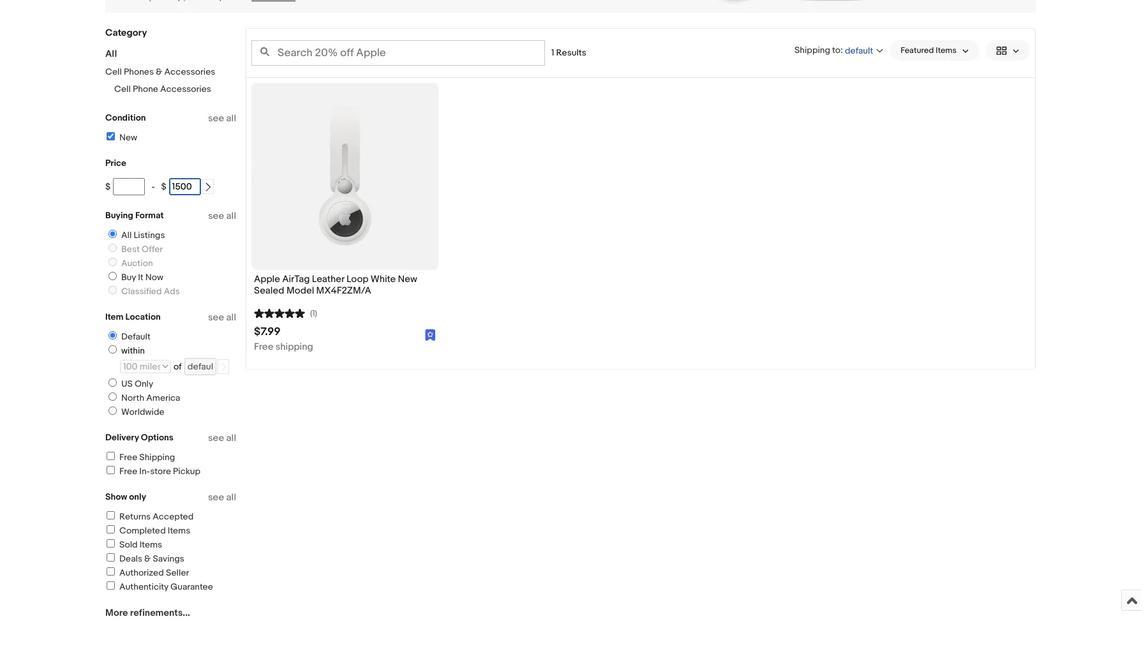 Task type: describe. For each thing, give the bounding box(es) containing it.
it
[[138, 272, 143, 283]]

best offer link
[[103, 244, 165, 255]]

delivery options
[[105, 432, 174, 443]]

[object undefined] image
[[425, 329, 436, 341]]

Deals & Savings checkbox
[[107, 553, 115, 562]]

free shipping
[[254, 341, 313, 353]]

buy
[[121, 272, 136, 283]]

apple airtag leather loop white new sealed model ‎mx4f2zm/a link
[[254, 273, 436, 300]]

classified ads
[[121, 286, 180, 297]]

us only
[[121, 378, 153, 389]]

‎mx4f2zm/a
[[316, 285, 371, 297]]

featured items
[[901, 45, 957, 56]]

5 out of 5 stars image
[[254, 307, 305, 319]]

authenticity
[[119, 581, 168, 592]]

best offer
[[121, 244, 163, 255]]

0 vertical spatial accessories
[[164, 66, 215, 77]]

Buy It Now radio
[[108, 272, 117, 280]]

all for show only
[[226, 491, 236, 504]]

phone
[[133, 84, 158, 94]]

returns
[[119, 511, 151, 522]]

all listings
[[121, 230, 165, 241]]

$7.99
[[254, 326, 281, 338]]

free for free shipping
[[254, 341, 273, 353]]

see all for buying format
[[208, 210, 236, 222]]

seller
[[166, 567, 189, 578]]

0 horizontal spatial shipping
[[139, 452, 175, 463]]

worldwide link
[[103, 407, 167, 417]]

in-
[[139, 466, 150, 477]]

listings
[[134, 230, 165, 241]]

best
[[121, 244, 140, 255]]

of
[[174, 361, 182, 372]]

all for all listings
[[121, 230, 132, 241]]

go image
[[219, 363, 228, 372]]

0 horizontal spatial new
[[119, 132, 137, 143]]

0 vertical spatial cell
[[105, 66, 122, 77]]

refinements...
[[130, 607, 190, 619]]

north america
[[121, 392, 180, 403]]

free for free in-store pickup
[[119, 466, 137, 477]]

classified
[[121, 286, 162, 297]]

options
[[141, 432, 174, 443]]

:
[[840, 44, 843, 55]]

airtag
[[282, 273, 310, 285]]

1 results
[[551, 47, 586, 58]]

model
[[286, 285, 314, 297]]

see all for show only
[[208, 491, 236, 504]]

cell phones & accessories link
[[105, 66, 215, 77]]

auction link
[[103, 258, 155, 269]]

1 vertical spatial &
[[144, 553, 151, 564]]

white
[[371, 273, 396, 285]]

see for buying format
[[208, 210, 224, 222]]

default text field
[[184, 358, 216, 375]]

new link
[[105, 132, 137, 143]]

all for condition
[[226, 112, 236, 124]]

Worldwide radio
[[108, 407, 117, 415]]

see for show only
[[208, 491, 224, 504]]

authorized seller
[[119, 567, 189, 578]]

authorized seller link
[[105, 567, 189, 578]]

location
[[125, 311, 161, 322]]

store
[[150, 466, 171, 477]]

shipping to : default
[[795, 44, 873, 56]]

sealed
[[254, 285, 284, 297]]

only
[[135, 378, 153, 389]]

Returns Accepted checkbox
[[107, 511, 115, 519]]

completed items
[[119, 525, 190, 536]]

see for item location
[[208, 311, 224, 324]]

loop
[[347, 273, 369, 285]]

leather
[[312, 273, 344, 285]]

all for all cell phones & accessories cell phone accessories
[[105, 48, 117, 60]]

classified ads link
[[103, 286, 182, 297]]

buying format
[[105, 210, 164, 221]]

item location
[[105, 311, 161, 322]]

within
[[121, 345, 145, 356]]

to
[[832, 44, 840, 55]]

submit price range image
[[203, 183, 212, 192]]

north
[[121, 392, 144, 403]]

accepted
[[153, 511, 194, 522]]

show only
[[105, 491, 146, 502]]

items for featured items
[[936, 45, 957, 56]]

category
[[105, 27, 147, 39]]

Completed Items checkbox
[[107, 525, 115, 534]]

see all for condition
[[208, 112, 236, 124]]

$ for maximum value text box
[[161, 181, 166, 192]]

item
[[105, 311, 123, 322]]

authenticity guarantee link
[[105, 581, 213, 592]]

buying
[[105, 210, 133, 221]]

us
[[121, 378, 133, 389]]

more
[[105, 607, 128, 619]]



Task type: locate. For each thing, give the bounding box(es) containing it.
Authenticity Guarantee checkbox
[[107, 581, 115, 590]]

Maximum Value text field
[[169, 178, 201, 195]]

returns accepted link
[[105, 511, 194, 522]]

$ right -
[[161, 181, 166, 192]]

see all button for delivery options
[[208, 432, 236, 444]]

auction
[[121, 258, 153, 269]]

see all button for condition
[[208, 112, 236, 124]]

2 all from the top
[[226, 210, 236, 222]]

new inside "apple airtag leather loop white new sealed model ‎mx4f2zm/a"
[[398, 273, 417, 285]]

4 see all from the top
[[208, 432, 236, 444]]

Sold Items checkbox
[[107, 539, 115, 548]]

cell phone accessories link
[[114, 84, 211, 94]]

2 horizontal spatial items
[[936, 45, 957, 56]]

$ left the minimum value text field
[[105, 181, 111, 192]]

Authorized Seller checkbox
[[107, 567, 115, 576]]

free down $7.99
[[254, 341, 273, 353]]

results
[[556, 47, 586, 58]]

savings
[[153, 553, 184, 564]]

shipping
[[276, 341, 313, 353]]

(1)
[[310, 308, 317, 319]]

featured
[[901, 45, 934, 56]]

buy it now
[[121, 272, 163, 283]]

apple airtag leather loop white new sealed model ‎mx4f2zm/a
[[254, 273, 417, 297]]

shipping left to
[[795, 44, 830, 55]]

All Listings radio
[[108, 230, 117, 238]]

1 horizontal spatial shipping
[[795, 44, 830, 55]]

1 see all button from the top
[[208, 112, 236, 124]]

see for condition
[[208, 112, 224, 124]]

all for item location
[[226, 311, 236, 324]]

4 see from the top
[[208, 432, 224, 444]]

North America radio
[[108, 392, 117, 401]]

all inside all cell phones & accessories cell phone accessories
[[105, 48, 117, 60]]

items for completed items
[[168, 525, 190, 536]]

0 vertical spatial free
[[254, 341, 273, 353]]

Enter your search keyword text field
[[251, 40, 545, 66]]

1 horizontal spatial new
[[398, 273, 417, 285]]

1 vertical spatial cell
[[114, 84, 131, 94]]

items for sold items
[[140, 539, 162, 550]]

cell
[[105, 66, 122, 77], [114, 84, 131, 94]]

2 vertical spatial free
[[119, 466, 137, 477]]

see all for item location
[[208, 311, 236, 324]]

$ for the minimum value text field
[[105, 181, 111, 192]]

delivery
[[105, 432, 139, 443]]

only
[[129, 491, 146, 502]]

Default radio
[[108, 331, 117, 340]]

authenticity guarantee
[[119, 581, 213, 592]]

5 see all from the top
[[208, 491, 236, 504]]

new
[[119, 132, 137, 143], [398, 273, 417, 285]]

1 $ from the left
[[105, 181, 111, 192]]

sold
[[119, 539, 138, 550]]

free for free shipping
[[119, 452, 137, 463]]

default
[[121, 331, 150, 342]]

2 see all button from the top
[[208, 210, 236, 222]]

default
[[845, 45, 873, 56]]

america
[[146, 392, 180, 403]]

Minimum Value text field
[[113, 178, 145, 195]]

1 see all from the top
[[208, 112, 236, 124]]

accessories down cell phones & accessories link
[[160, 84, 211, 94]]

phones
[[124, 66, 154, 77]]

US Only radio
[[108, 378, 117, 387]]

all
[[226, 112, 236, 124], [226, 210, 236, 222], [226, 311, 236, 324], [226, 432, 236, 444], [226, 491, 236, 504]]

deals
[[119, 553, 142, 564]]

see all
[[208, 112, 236, 124], [208, 210, 236, 222], [208, 311, 236, 324], [208, 432, 236, 444], [208, 491, 236, 504]]

3 see all button from the top
[[208, 311, 236, 324]]

featured items button
[[890, 40, 980, 61]]

pickup
[[173, 466, 200, 477]]

items inside dropdown button
[[936, 45, 957, 56]]

3 see all from the top
[[208, 311, 236, 324]]

shipping inside shipping to : default
[[795, 44, 830, 55]]

within radio
[[108, 345, 117, 354]]

see all button for buying format
[[208, 210, 236, 222]]

0 vertical spatial items
[[936, 45, 957, 56]]

4 all from the top
[[226, 432, 236, 444]]

see all button for item location
[[208, 311, 236, 324]]

5 all from the top
[[226, 491, 236, 504]]

0 vertical spatial new
[[119, 132, 137, 143]]

guarantee
[[170, 581, 213, 592]]

deals & savings
[[119, 553, 184, 564]]

see
[[208, 112, 224, 124], [208, 210, 224, 222], [208, 311, 224, 324], [208, 432, 224, 444], [208, 491, 224, 504]]

1 vertical spatial free
[[119, 452, 137, 463]]

1 vertical spatial accessories
[[160, 84, 211, 94]]

2 vertical spatial items
[[140, 539, 162, 550]]

1 horizontal spatial &
[[156, 66, 162, 77]]

0 horizontal spatial all
[[105, 48, 117, 60]]

sold items
[[119, 539, 162, 550]]

1 vertical spatial new
[[398, 273, 417, 285]]

1 vertical spatial all
[[121, 230, 132, 241]]

now
[[145, 272, 163, 283]]

all cell phones & accessories cell phone accessories
[[105, 48, 215, 94]]

1 all from the top
[[226, 112, 236, 124]]

more refinements... button
[[105, 607, 190, 619]]

1 horizontal spatial all
[[121, 230, 132, 241]]

apple
[[254, 273, 280, 285]]

(1) link
[[254, 307, 317, 319]]

3 all from the top
[[226, 311, 236, 324]]

Classified Ads radio
[[108, 286, 117, 294]]

offer
[[142, 244, 163, 255]]

Free Shipping checkbox
[[107, 452, 115, 460]]

new right white
[[398, 273, 417, 285]]

format
[[135, 210, 164, 221]]

shipping up free in-store pickup
[[139, 452, 175, 463]]

5 see all button from the top
[[208, 491, 236, 504]]

all right the all listings radio at left top
[[121, 230, 132, 241]]

free right free shipping option
[[119, 452, 137, 463]]

north america link
[[103, 392, 183, 403]]

1 vertical spatial items
[[168, 525, 190, 536]]

all listings link
[[103, 230, 167, 241]]

2 see from the top
[[208, 210, 224, 222]]

items down "accepted"
[[168, 525, 190, 536]]

0 horizontal spatial &
[[144, 553, 151, 564]]

-
[[151, 181, 155, 192]]

0 horizontal spatial $
[[105, 181, 111, 192]]

Auction radio
[[108, 258, 117, 266]]

ads
[[164, 286, 180, 297]]

worldwide
[[121, 407, 164, 417]]

cell left phones
[[105, 66, 122, 77]]

1 see from the top
[[208, 112, 224, 124]]

free in-store pickup
[[119, 466, 200, 477]]

all down category
[[105, 48, 117, 60]]

condition
[[105, 112, 146, 123]]

[object undefined] image
[[425, 328, 436, 341]]

see all button
[[208, 112, 236, 124], [208, 210, 236, 222], [208, 311, 236, 324], [208, 432, 236, 444], [208, 491, 236, 504]]

accessories up cell phone accessories link
[[164, 66, 215, 77]]

all for delivery options
[[226, 432, 236, 444]]

0 vertical spatial shipping
[[795, 44, 830, 55]]

2 see all from the top
[[208, 210, 236, 222]]

free left in-
[[119, 466, 137, 477]]

4 see all button from the top
[[208, 432, 236, 444]]

Best Offer radio
[[108, 244, 117, 252]]

completed items link
[[105, 525, 190, 536]]

new right new option
[[119, 132, 137, 143]]

items up "deals & savings"
[[140, 539, 162, 550]]

show
[[105, 491, 127, 502]]

0 vertical spatial all
[[105, 48, 117, 60]]

5 see from the top
[[208, 491, 224, 504]]

more refinements...
[[105, 607, 190, 619]]

1 vertical spatial shipping
[[139, 452, 175, 463]]

apple airtag leather loop white new sealed model ‎mx4f2zm/a image
[[251, 83, 438, 270]]

us only link
[[103, 378, 156, 389]]

deals & savings link
[[105, 553, 184, 564]]

3 see from the top
[[208, 311, 224, 324]]

view: gallery view image
[[996, 44, 1020, 57]]

0 horizontal spatial items
[[140, 539, 162, 550]]

see all for delivery options
[[208, 432, 236, 444]]

authorized
[[119, 567, 164, 578]]

all for buying format
[[226, 210, 236, 222]]

see all button for show only
[[208, 491, 236, 504]]

completed
[[119, 525, 166, 536]]

all
[[105, 48, 117, 60], [121, 230, 132, 241]]

see for delivery options
[[208, 432, 224, 444]]

New checkbox
[[107, 132, 115, 140]]

2 $ from the left
[[161, 181, 166, 192]]

0 vertical spatial &
[[156, 66, 162, 77]]

& inside all cell phones & accessories cell phone accessories
[[156, 66, 162, 77]]

1 horizontal spatial items
[[168, 525, 190, 536]]

1 horizontal spatial $
[[161, 181, 166, 192]]

items right featured
[[936, 45, 957, 56]]

& up authorized seller link
[[144, 553, 151, 564]]

returns accepted
[[119, 511, 194, 522]]

default link
[[103, 331, 153, 342]]

sold items link
[[105, 539, 162, 550]]

price
[[105, 158, 126, 168]]

buy it now link
[[103, 272, 166, 283]]

free shipping
[[119, 452, 175, 463]]

cell left phone
[[114, 84, 131, 94]]

& up cell phone accessories link
[[156, 66, 162, 77]]

free shipping link
[[105, 452, 175, 463]]

Free In-store Pickup checkbox
[[107, 466, 115, 474]]

free in-store pickup link
[[105, 466, 200, 477]]



Task type: vqa. For each thing, say whether or not it's contained in the screenshot.
BACK to the bottom
no



